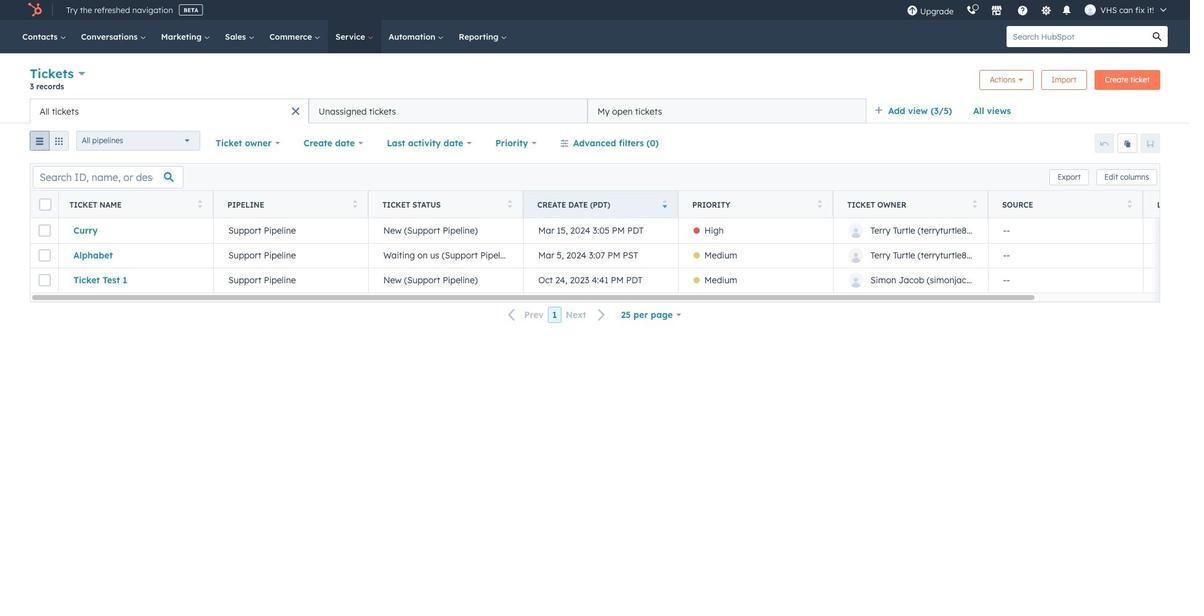Task type: vqa. For each thing, say whether or not it's contained in the screenshot.
RECEIVING associated with Messenger
no



Task type: locate. For each thing, give the bounding box(es) containing it.
banner
[[30, 64, 1161, 99]]

1 press to sort. image from the left
[[197, 199, 202, 208]]

2 horizontal spatial press to sort. image
[[973, 199, 977, 208]]

2 horizontal spatial press to sort. image
[[1128, 199, 1132, 208]]

1 horizontal spatial press to sort. image
[[818, 199, 822, 208]]

pagination navigation
[[501, 307, 613, 323]]

2 press to sort. image from the left
[[353, 199, 357, 208]]

press to sort. image
[[508, 199, 512, 208], [818, 199, 822, 208], [1128, 199, 1132, 208]]

jer mill image
[[1085, 4, 1096, 16]]

3 press to sort. image from the left
[[973, 199, 977, 208]]

0 horizontal spatial press to sort. image
[[508, 199, 512, 208]]

1 horizontal spatial press to sort. image
[[353, 199, 357, 208]]

1 press to sort. image from the left
[[508, 199, 512, 208]]

group
[[30, 131, 69, 156]]

3 press to sort. element from the left
[[508, 199, 512, 210]]

press to sort. element
[[197, 199, 202, 210], [353, 199, 357, 210], [508, 199, 512, 210], [818, 199, 822, 210], [973, 199, 977, 210], [1128, 199, 1132, 210]]

menu
[[901, 0, 1176, 20]]

press to sort. image
[[197, 199, 202, 208], [353, 199, 357, 208], [973, 199, 977, 208]]

press to sort. image for 5th press to sort. element
[[973, 199, 977, 208]]

2 press to sort. image from the left
[[818, 199, 822, 208]]

press to sort. image for 1st press to sort. element from the right
[[1128, 199, 1132, 208]]

3 press to sort. image from the left
[[1128, 199, 1132, 208]]

0 horizontal spatial press to sort. image
[[197, 199, 202, 208]]

press to sort. image for fourth press to sort. element from the left
[[818, 199, 822, 208]]



Task type: describe. For each thing, give the bounding box(es) containing it.
press to sort. image for 1st press to sort. element
[[197, 199, 202, 208]]

1 press to sort. element from the left
[[197, 199, 202, 210]]

descending sort. press to sort ascending. image
[[663, 199, 667, 208]]

4 press to sort. element from the left
[[818, 199, 822, 210]]

Search ID, name, or description search field
[[33, 166, 184, 188]]

press to sort. image for third press to sort. element
[[508, 199, 512, 208]]

press to sort. image for 5th press to sort. element from right
[[353, 199, 357, 208]]

5 press to sort. element from the left
[[973, 199, 977, 210]]

Search HubSpot search field
[[1007, 26, 1147, 47]]

6 press to sort. element from the left
[[1128, 199, 1132, 210]]

descending sort. press to sort ascending. element
[[663, 199, 667, 210]]

marketplaces image
[[991, 6, 1002, 17]]

2 press to sort. element from the left
[[353, 199, 357, 210]]



